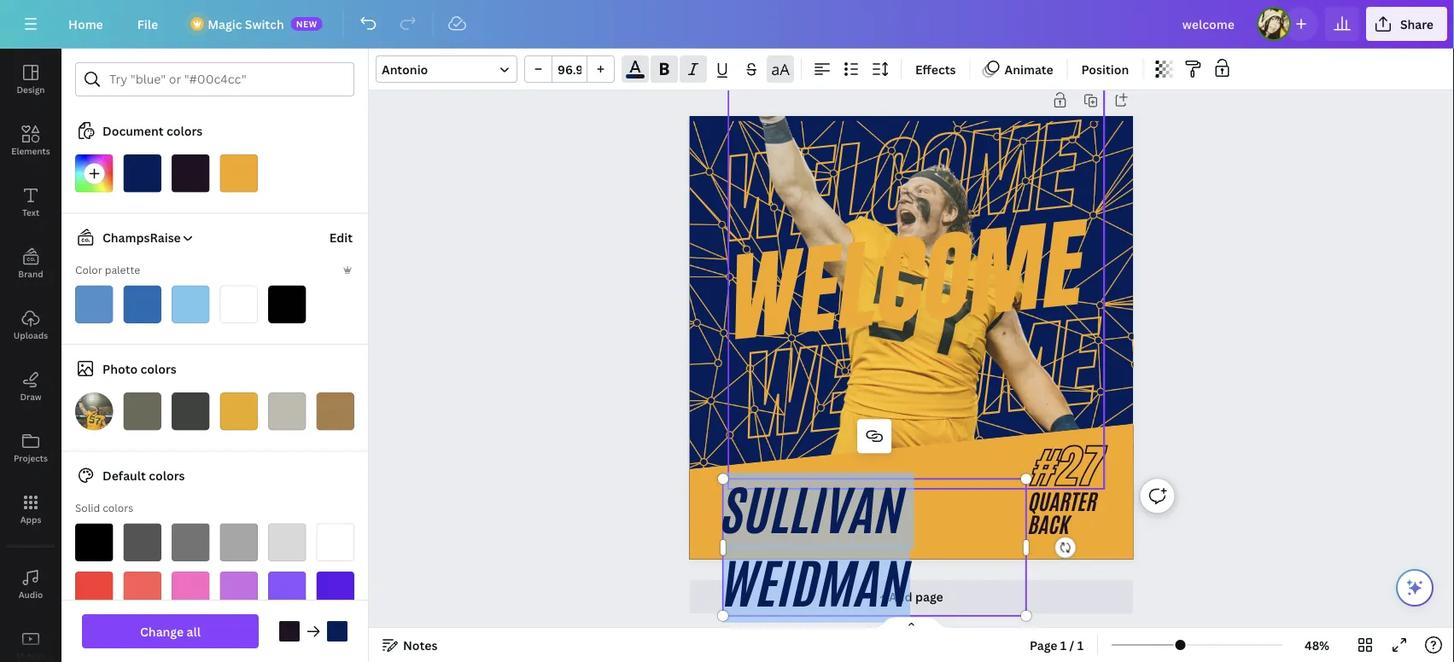Task type: locate. For each thing, give the bounding box(es) containing it.
white #ffffff image
[[316, 524, 354, 562], [316, 524, 354, 562]]

document
[[102, 123, 164, 139]]

apps
[[20, 514, 41, 526]]

1 horizontal spatial 1
[[1077, 637, 1084, 654]]

show pages image
[[871, 616, 952, 630]]

royal blue #5271ff image
[[268, 620, 306, 658], [268, 620, 306, 658]]

#3d413d image
[[172, 393, 210, 431], [172, 393, 210, 431]]

photo colors
[[102, 361, 177, 377]]

#bebbb0 image
[[268, 393, 306, 431]]

canva assistant image
[[1405, 578, 1425, 599]]

welcome
[[717, 94, 1086, 273], [724, 193, 1093, 372], [737, 291, 1106, 470]]

gray #737373 image
[[172, 524, 210, 562], [172, 524, 210, 562]]

uploads
[[14, 330, 48, 341]]

colors right the default
[[149, 468, 185, 484]]

#75c6ef image
[[172, 286, 210, 324]]

side panel tab list
[[0, 49, 61, 663]]

group
[[524, 56, 615, 83]]

colors for default colors
[[149, 468, 185, 484]]

#010101 image
[[268, 286, 306, 324]]

design
[[17, 84, 45, 95]]

coral red #ff5757 image
[[123, 572, 161, 610]]

colors right photo
[[140, 361, 177, 377]]

pink #ff66c4 image
[[172, 572, 210, 610], [172, 572, 210, 610]]

add a new color image
[[75, 155, 113, 193], [75, 155, 113, 193]]

#1f1122 image
[[279, 622, 300, 642]]

cobalt blue #004aad image
[[316, 620, 354, 658], [316, 620, 354, 658]]

48%
[[1305, 637, 1330, 654]]

text button
[[0, 172, 61, 233]]

dark gray #545454 image
[[123, 524, 161, 562], [123, 524, 161, 562]]

black #000000 image
[[75, 524, 113, 562], [75, 524, 113, 562]]

file
[[137, 16, 158, 32]]

#ffffff image
[[220, 286, 258, 324]]

champsraise button
[[68, 228, 194, 248]]

#f5a700 image
[[220, 155, 258, 193], [220, 155, 258, 193]]

colors for photo colors
[[140, 361, 177, 377]]

van weidman
[[723, 473, 910, 623]]

colors right "document"
[[166, 123, 203, 139]]

van
[[827, 473, 905, 549]]

aqua blue #0cc0df image
[[123, 620, 161, 658]]

coral red #ff5757 image
[[123, 572, 161, 610]]

projects
[[14, 453, 48, 464]]

text
[[22, 207, 39, 218]]

#011d5b image
[[123, 155, 161, 193]]

+ add page button
[[690, 580, 1133, 614]]

edit
[[329, 230, 353, 246]]

/
[[1070, 637, 1074, 654]]

violet #5e17eb image
[[316, 572, 354, 610]]

home link
[[55, 7, 117, 41]]

2 1 from the left
[[1077, 637, 1084, 654]]

48% button
[[1289, 632, 1345, 659]]

#27
[[1033, 434, 1104, 501]]

1
[[1060, 637, 1067, 654], [1077, 637, 1084, 654]]

page
[[915, 589, 943, 605]]

bright red #ff3131 image
[[75, 572, 113, 610], [75, 572, 113, 610]]

dark turquoise #0097b2 image
[[75, 620, 113, 658]]

0 horizontal spatial 1
[[1060, 637, 1067, 654]]

light blue #38b6ff image
[[220, 620, 258, 658], [220, 620, 258, 658]]

aqua blue #0cc0df image
[[123, 620, 161, 658]]

purple #8c52ff image
[[268, 572, 306, 610], [268, 572, 306, 610]]

new
[[296, 18, 317, 29]]

#011d5b, #1f1122 image
[[626, 74, 644, 79]]

switch
[[245, 16, 284, 32]]

colors for document colors
[[166, 123, 203, 139]]

1 left /
[[1060, 637, 1067, 654]]

draw button
[[0, 356, 61, 418]]

#aa7e48 image
[[316, 393, 354, 431]]

#eaab06 image
[[220, 393, 258, 431], [220, 393, 258, 431]]

#011d5b image
[[123, 155, 161, 193], [327, 622, 348, 642], [327, 622, 348, 642]]

videos
[[17, 651, 45, 662]]

change all
[[140, 624, 201, 640]]

weidman
[[723, 547, 910, 623]]

turquoise blue #5ce1e6 image
[[172, 620, 210, 658], [172, 620, 210, 658]]

#6b6958 image
[[123, 393, 161, 431]]

#1f1122 image
[[172, 155, 210, 193], [172, 155, 210, 193], [279, 622, 300, 642]]

elements
[[11, 145, 50, 157]]

magenta #cb6ce6 image
[[220, 572, 258, 610]]

home
[[68, 16, 103, 32]]

None text field
[[723, 473, 1026, 623]]

colors
[[166, 123, 203, 139], [140, 361, 177, 377], [149, 468, 185, 484], [103, 501, 133, 515]]

#ffffff image
[[220, 286, 258, 324]]

#166bb5 image
[[123, 286, 161, 324]]

gray #a6a6a6 image
[[220, 524, 258, 562], [220, 524, 258, 562]]

colors right solid
[[103, 501, 133, 515]]

1 right /
[[1077, 637, 1084, 654]]

elements button
[[0, 110, 61, 172]]

audio
[[19, 589, 43, 601]]



Task type: describe. For each thing, give the bounding box(es) containing it.
animate button
[[977, 56, 1060, 83]]

antonio
[[382, 61, 428, 77]]

magenta #cb6ce6 image
[[220, 572, 258, 610]]

page
[[1030, 637, 1058, 654]]

Try "blue" or "#00c4cc" search field
[[109, 63, 343, 96]]

brand
[[18, 268, 43, 280]]

1 1 from the left
[[1060, 637, 1067, 654]]

file button
[[124, 7, 172, 41]]

position
[[1082, 61, 1129, 77]]

champsraise
[[102, 230, 181, 246]]

none text field containing van weidman
[[723, 473, 1026, 623]]

back
[[1029, 510, 1070, 541]]

apps button
[[0, 479, 61, 541]]

design button
[[0, 49, 61, 110]]

+ add page
[[880, 589, 943, 605]]

draw
[[20, 391, 41, 403]]

#166bb5 image
[[123, 286, 161, 324]]

light gray #d9d9d9 image
[[268, 524, 306, 562]]

#011d5b, #1f1122 image
[[626, 74, 644, 79]]

– – number field
[[558, 61, 581, 77]]

colors for solid colors
[[103, 501, 133, 515]]

share
[[1400, 16, 1434, 32]]

magic
[[208, 16, 242, 32]]

change all button
[[82, 615, 259, 649]]

color
[[75, 263, 102, 277]]

edit button
[[328, 221, 354, 255]]

photo
[[102, 361, 138, 377]]

position button
[[1075, 56, 1136, 83]]

light gray #d9d9d9 image
[[268, 524, 306, 562]]

document colors
[[102, 123, 203, 139]]

magic switch
[[208, 16, 284, 32]]

Design title text field
[[1169, 7, 1250, 41]]

#4890cd image
[[75, 286, 113, 324]]

uploads button
[[0, 295, 61, 356]]

share button
[[1366, 7, 1447, 41]]

effects
[[915, 61, 956, 77]]

notes button
[[376, 632, 444, 659]]

antonio button
[[376, 56, 517, 83]]

palette
[[105, 263, 140, 277]]

default
[[102, 468, 146, 484]]

change
[[140, 624, 184, 640]]

#6b6958 image
[[123, 393, 161, 431]]

notes
[[403, 637, 438, 654]]

color palette
[[75, 263, 140, 277]]

abstract lines background  geometric technology image
[[689, 60, 1148, 519]]

#010101 image
[[268, 286, 306, 324]]

quarter back
[[1029, 487, 1098, 541]]

main menu bar
[[0, 0, 1454, 49]]

animate
[[1005, 61, 1053, 77]]

all
[[187, 624, 201, 640]]

violet #5e17eb image
[[316, 572, 354, 610]]

solid colors
[[75, 501, 133, 515]]

sulli
[[723, 473, 827, 549]]

solid
[[75, 501, 100, 515]]

videos button
[[0, 616, 61, 663]]

#aa7e48 image
[[316, 393, 354, 431]]

default colors
[[102, 468, 185, 484]]

page 1 / 1
[[1030, 637, 1084, 654]]

#75c6ef image
[[172, 286, 210, 324]]

effects button
[[909, 56, 963, 83]]

audio button
[[0, 554, 61, 616]]

+
[[880, 589, 886, 605]]

#4890cd image
[[75, 286, 113, 324]]

dark turquoise #0097b2 image
[[75, 620, 113, 658]]

#bebbb0 image
[[268, 393, 306, 431]]

brand button
[[0, 233, 61, 295]]

quarter
[[1029, 487, 1098, 518]]

add
[[889, 589, 912, 605]]

projects button
[[0, 418, 61, 479]]



Task type: vqa. For each thing, say whether or not it's contained in the screenshot.
Brand Templates link
no



